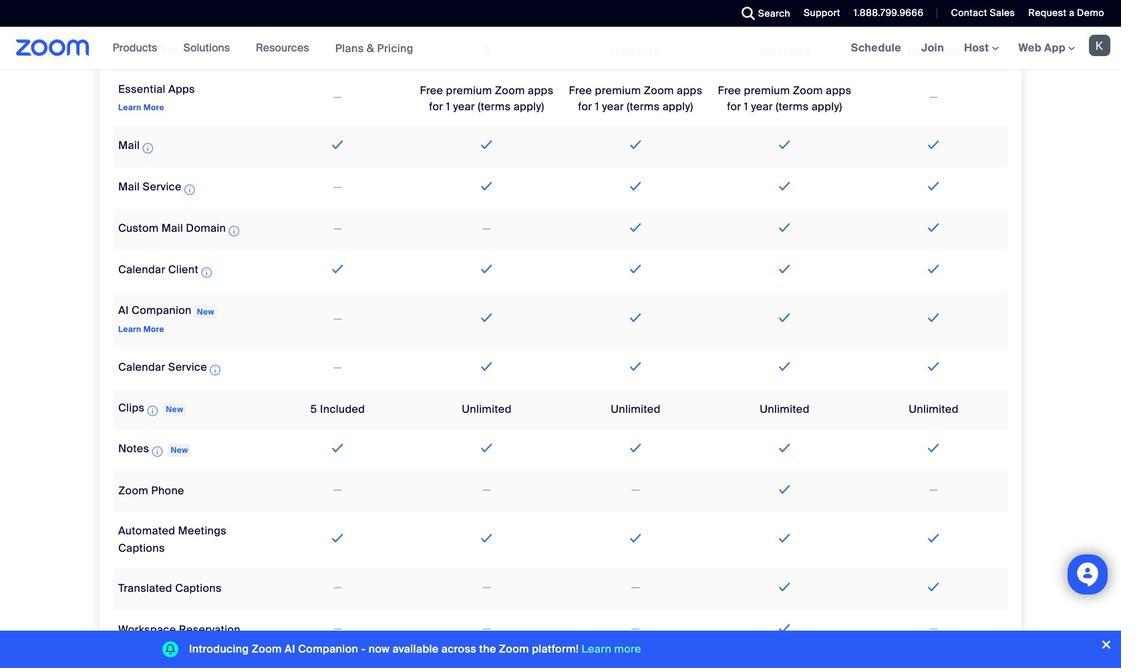Task type: locate. For each thing, give the bounding box(es) containing it.
service for calendar service
[[168, 360, 207, 375]]

contact sales link
[[941, 0, 1019, 27], [951, 7, 1015, 19]]

0 vertical spatial companion
[[132, 304, 192, 318]]

clips image
[[147, 403, 158, 419]]

mail
[[118, 139, 140, 153], [118, 180, 140, 194], [162, 221, 183, 236]]

1 vertical spatial mail
[[118, 180, 140, 194]]

more down essential
[[144, 102, 164, 113]]

year
[[453, 99, 475, 113], [602, 99, 624, 113], [751, 99, 773, 113]]

captions down automated
[[118, 541, 165, 555]]

join
[[922, 41, 944, 55]]

1 horizontal spatial ai
[[285, 642, 295, 656]]

more inside essential apps learn more
[[144, 102, 164, 113]]

zoom logo image
[[16, 39, 89, 56]]

a
[[1069, 7, 1075, 19]]

host
[[964, 41, 992, 55]]

1
[[446, 99, 450, 113], [595, 99, 599, 113], [744, 99, 748, 113]]

0 horizontal spatial premium
[[446, 83, 492, 97]]

1 horizontal spatial year
[[602, 99, 624, 113]]

0 horizontal spatial 3
[[335, 44, 341, 58]]

service left the calendar service "icon"
[[168, 360, 207, 375]]

2 horizontal spatial free premium zoom apps for 1 year (terms apply)
[[718, 83, 852, 113]]

1 vertical spatial companion
[[298, 642, 358, 656]]

0 vertical spatial captions
[[118, 541, 165, 555]]

0 horizontal spatial companion
[[132, 304, 192, 318]]

0 horizontal spatial free
[[420, 83, 443, 97]]

1 horizontal spatial 1
[[595, 99, 599, 113]]

more inside ai companion learn more
[[144, 324, 164, 335]]

learn more link down essential
[[118, 102, 164, 113]]

zoom whiteboards
[[118, 44, 217, 58]]

request a demo link
[[1019, 0, 1121, 27], [1029, 7, 1105, 19]]

mail left domain
[[162, 221, 183, 236]]

calendar inside calendar service application
[[118, 360, 165, 375]]

1 3 from the left
[[335, 44, 341, 58]]

apps
[[528, 83, 554, 97], [677, 83, 703, 97], [826, 83, 852, 97]]

2 for from the left
[[578, 99, 592, 113]]

learn down essential
[[118, 102, 141, 113]]

custom mail domain application
[[118, 221, 242, 239]]

3 free from the left
[[718, 83, 741, 97]]

cell
[[113, 0, 263, 26], [263, 0, 412, 27], [412, 0, 561, 27], [561, 0, 710, 27], [113, 652, 263, 668], [263, 652, 412, 668], [412, 652, 561, 668], [561, 652, 710, 668]]

2 apps from the left
[[677, 83, 703, 97]]

solutions button
[[183, 27, 236, 70]]

translated captions
[[118, 581, 222, 595]]

0 vertical spatial service
[[143, 180, 182, 194]]

2 horizontal spatial premium
[[744, 83, 790, 97]]

captions up reservation
[[175, 581, 222, 595]]

1 vertical spatial service
[[168, 360, 207, 375]]

more
[[144, 102, 164, 113], [144, 324, 164, 335]]

learn inside ai companion learn more
[[118, 324, 141, 335]]

2 horizontal spatial 1
[[744, 99, 748, 113]]

support link
[[794, 0, 844, 27], [804, 7, 841, 19]]

apply)
[[514, 99, 544, 113], [663, 99, 693, 113], [812, 99, 842, 113]]

3 for from the left
[[727, 99, 741, 113]]

ai
[[118, 304, 129, 318], [285, 642, 295, 656]]

unlimited
[[611, 44, 661, 58], [760, 44, 810, 58], [909, 44, 959, 58], [462, 402, 512, 416], [611, 402, 661, 416], [760, 402, 810, 416], [909, 402, 959, 416]]

companion down calendar client application
[[132, 304, 192, 318]]

2 vertical spatial learn
[[582, 642, 612, 656]]

1 horizontal spatial premium
[[595, 83, 641, 97]]

calendar for calendar client
[[118, 263, 165, 277]]

3 apps from the left
[[826, 83, 852, 97]]

learn left more
[[582, 642, 612, 656]]

learn
[[118, 102, 141, 113], [118, 324, 141, 335], [582, 642, 612, 656]]

0 horizontal spatial apps
[[528, 83, 554, 97]]

notes image
[[152, 443, 163, 459]]

learn more link for essential
[[118, 102, 164, 113]]

learn more link for ai
[[118, 324, 164, 335]]

learn up calendar service
[[118, 324, 141, 335]]

2 free premium zoom apps for 1 year (terms apply) from the left
[[569, 83, 703, 113]]

0 vertical spatial calendar
[[118, 263, 165, 277]]

3
[[335, 44, 341, 58], [484, 44, 490, 58]]

workspace
[[118, 623, 176, 637]]

2 horizontal spatial (terms
[[776, 99, 809, 113]]

captions inside automated meetings captions
[[118, 541, 165, 555]]

1 horizontal spatial captions
[[175, 581, 222, 595]]

5
[[310, 402, 317, 416]]

not included image
[[480, 483, 493, 499], [927, 483, 940, 499], [331, 622, 344, 638], [480, 622, 493, 638]]

included image
[[776, 2, 794, 18], [925, 2, 943, 18], [478, 137, 496, 153], [627, 137, 645, 153], [925, 137, 943, 153], [478, 179, 496, 195], [925, 179, 943, 195], [627, 220, 645, 236], [925, 220, 943, 236], [329, 261, 347, 278], [776, 261, 794, 278], [627, 310, 645, 326], [776, 310, 794, 326], [478, 359, 496, 375], [627, 359, 645, 375], [776, 359, 794, 375], [329, 440, 347, 456], [478, 440, 496, 456], [627, 440, 645, 456], [925, 440, 943, 456], [627, 531, 645, 547], [776, 531, 794, 547], [776, 579, 794, 595], [925, 579, 943, 595], [776, 621, 794, 637]]

demo
[[1077, 7, 1105, 19]]

2 1 from the left
[[595, 99, 599, 113]]

2 more from the top
[[144, 324, 164, 335]]

products button
[[113, 27, 163, 70]]

2 horizontal spatial apps
[[826, 83, 852, 97]]

calendar
[[118, 263, 165, 277], [118, 360, 165, 375]]

0 horizontal spatial free premium zoom apps for 1 year (terms apply)
[[420, 83, 554, 113]]

plans & pricing link
[[335, 41, 414, 55], [335, 41, 414, 55]]

1 vertical spatial more
[[144, 324, 164, 335]]

0 horizontal spatial ai
[[118, 304, 129, 318]]

2 calendar from the top
[[118, 360, 165, 375]]

0 horizontal spatial 1
[[446, 99, 450, 113]]

1 horizontal spatial for
[[578, 99, 592, 113]]

1 more from the top
[[144, 102, 164, 113]]

1 free from the left
[[420, 83, 443, 97]]

companion
[[132, 304, 192, 318], [298, 642, 358, 656]]

apps
[[168, 82, 195, 96]]

custom
[[118, 221, 159, 236]]

plans & pricing
[[335, 41, 414, 55]]

0 horizontal spatial (terms
[[478, 99, 511, 113]]

0 horizontal spatial apply)
[[514, 99, 544, 113]]

calendar service image
[[210, 362, 221, 378]]

0 vertical spatial more
[[144, 102, 164, 113]]

more
[[614, 642, 641, 656]]

learn more link up calendar service
[[118, 324, 164, 335]]

zoom
[[118, 44, 148, 58], [495, 83, 525, 97], [644, 83, 674, 97], [793, 83, 823, 97], [118, 484, 148, 498], [252, 642, 282, 656], [499, 642, 529, 656]]

2 horizontal spatial year
[[751, 99, 773, 113]]

for
[[429, 99, 443, 113], [578, 99, 592, 113], [727, 99, 741, 113]]

free premium zoom apps for 1 year (terms apply)
[[420, 83, 554, 113], [569, 83, 703, 113], [718, 83, 852, 113]]

meetings navigation
[[841, 27, 1121, 70]]

mail left mail icon
[[118, 139, 140, 153]]

free
[[420, 83, 443, 97], [569, 83, 592, 97], [718, 83, 741, 97]]

1 horizontal spatial companion
[[298, 642, 358, 656]]

calendar left client
[[118, 263, 165, 277]]

1.888.799.9666 button
[[844, 0, 927, 27], [854, 7, 924, 19]]

0 horizontal spatial captions
[[118, 541, 165, 555]]

clips application
[[118, 401, 186, 419]]

2 horizontal spatial apply)
[[812, 99, 842, 113]]

calendar up 'clips'
[[118, 360, 165, 375]]

2 free from the left
[[569, 83, 592, 97]]

1 vertical spatial calendar
[[118, 360, 165, 375]]

1 vertical spatial captions
[[175, 581, 222, 595]]

1 learn more link from the top
[[118, 102, 164, 113]]

client
[[168, 263, 199, 277]]

the
[[479, 642, 496, 656]]

0 vertical spatial learn more link
[[118, 102, 164, 113]]

2 horizontal spatial free
[[718, 83, 741, 97]]

0 vertical spatial mail
[[118, 139, 140, 153]]

2 horizontal spatial for
[[727, 99, 741, 113]]

2 (terms from the left
[[627, 99, 660, 113]]

0 vertical spatial learn
[[118, 102, 141, 113]]

1 horizontal spatial (terms
[[627, 99, 660, 113]]

notes
[[118, 442, 149, 456]]

service left mail service image
[[143, 180, 182, 194]]

mail for mail service
[[118, 180, 140, 194]]

reservation
[[179, 623, 241, 637]]

included image
[[329, 137, 347, 153], [776, 137, 794, 153], [627, 179, 645, 195], [776, 179, 794, 195], [776, 220, 794, 236], [478, 261, 496, 278], [627, 261, 645, 278], [925, 261, 943, 278], [478, 310, 496, 326], [925, 310, 943, 326], [925, 359, 943, 375], [776, 440, 794, 456], [776, 482, 794, 498], [329, 531, 347, 547], [478, 531, 496, 547], [925, 531, 943, 547]]

2 learn more link from the top
[[118, 324, 164, 335]]

not included image
[[331, 90, 344, 106], [927, 90, 940, 106], [331, 180, 344, 196], [331, 221, 344, 237], [480, 221, 493, 237], [331, 311, 344, 327], [331, 360, 344, 376], [331, 483, 344, 499], [629, 483, 642, 499], [331, 580, 344, 596], [480, 580, 493, 596], [629, 580, 642, 596], [629, 622, 642, 638], [927, 622, 940, 638]]

1 horizontal spatial free
[[569, 83, 592, 97]]

premium
[[446, 83, 492, 97], [595, 83, 641, 97], [744, 83, 790, 97]]

banner
[[0, 27, 1121, 70]]

request a demo
[[1029, 7, 1105, 19]]

companion left -
[[298, 642, 358, 656]]

0 horizontal spatial for
[[429, 99, 443, 113]]

app
[[1045, 41, 1066, 55]]

(terms
[[478, 99, 511, 113], [627, 99, 660, 113], [776, 99, 809, 113]]

contact sales
[[951, 7, 1015, 19]]

mail image
[[143, 140, 153, 156]]

web app
[[1019, 41, 1066, 55]]

learn for ai
[[118, 324, 141, 335]]

across
[[442, 642, 477, 656]]

mail down mail application
[[118, 180, 140, 194]]

1 free premium zoom apps for 1 year (terms apply) from the left
[[420, 83, 554, 113]]

captions
[[118, 541, 165, 555], [175, 581, 222, 595]]

calendar client
[[118, 263, 199, 277]]

0 vertical spatial ai
[[118, 304, 129, 318]]

schedule link
[[841, 27, 912, 70]]

1 horizontal spatial 3
[[484, 44, 490, 58]]

3 (terms from the left
[[776, 99, 809, 113]]

1 horizontal spatial free premium zoom apps for 1 year (terms apply)
[[569, 83, 703, 113]]

1 vertical spatial learn more link
[[118, 324, 164, 335]]

1 horizontal spatial apply)
[[663, 99, 693, 113]]

notes application
[[118, 442, 191, 460]]

1 calendar from the top
[[118, 263, 165, 277]]

1 for from the left
[[429, 99, 443, 113]]

1 horizontal spatial apps
[[677, 83, 703, 97]]

now
[[369, 642, 390, 656]]

2 vertical spatial mail
[[162, 221, 183, 236]]

more up calendar service
[[144, 324, 164, 335]]

1 vertical spatial learn
[[118, 324, 141, 335]]

0 horizontal spatial year
[[453, 99, 475, 113]]

calendar inside calendar client application
[[118, 263, 165, 277]]

service
[[143, 180, 182, 194], [168, 360, 207, 375]]

schedule
[[851, 41, 902, 55]]

automated
[[118, 524, 175, 538]]

resources
[[256, 41, 309, 55]]

learn more link
[[118, 102, 164, 113], [118, 324, 164, 335]]

learn inside essential apps learn more
[[118, 102, 141, 113]]



Task type: describe. For each thing, give the bounding box(es) containing it.
contact
[[951, 7, 988, 19]]

1 premium from the left
[[446, 83, 492, 97]]

2 year from the left
[[602, 99, 624, 113]]

service for mail service
[[143, 180, 182, 194]]

companion inside ai companion learn more
[[132, 304, 192, 318]]

custom mail domain
[[118, 221, 226, 236]]

2 3 from the left
[[484, 44, 490, 58]]

more for companion
[[144, 324, 164, 335]]

1 apps from the left
[[528, 83, 554, 97]]

platform!
[[532, 642, 579, 656]]

3 premium from the left
[[744, 83, 790, 97]]

1 apply) from the left
[[514, 99, 544, 113]]

clips
[[118, 401, 145, 415]]

custom mail domain image
[[229, 223, 239, 239]]

mail service
[[118, 180, 182, 194]]

-
[[361, 642, 366, 656]]

phone
[[151, 484, 184, 498]]

ai inside ai companion learn more
[[118, 304, 129, 318]]

learn more link
[[582, 642, 641, 656]]

available
[[393, 642, 439, 656]]

3 free premium zoom apps for 1 year (terms apply) from the left
[[718, 83, 852, 113]]

whiteboards
[[151, 44, 217, 58]]

sales
[[990, 7, 1015, 19]]

included
[[320, 402, 365, 416]]

&
[[367, 41, 374, 55]]

zoom phone
[[118, 484, 184, 498]]

introducing zoom ai companion - now available across the zoom platform! learn more
[[189, 642, 641, 656]]

search button
[[732, 0, 794, 27]]

1 1 from the left
[[446, 99, 450, 113]]

request
[[1029, 7, 1067, 19]]

calendar client image
[[201, 265, 212, 281]]

essential
[[118, 82, 166, 96]]

plans
[[335, 41, 364, 55]]

ai companion learn more
[[118, 304, 192, 335]]

introducing
[[189, 642, 249, 656]]

web
[[1019, 41, 1042, 55]]

1 (terms from the left
[[478, 99, 511, 113]]

join link
[[912, 27, 954, 70]]

web app button
[[1019, 41, 1075, 55]]

1.888.799.9666
[[854, 7, 924, 19]]

support
[[804, 7, 841, 19]]

mail service image
[[184, 182, 195, 198]]

calendar for calendar service
[[118, 360, 165, 375]]

resources button
[[256, 27, 315, 70]]

meetings
[[178, 524, 227, 538]]

3 apply) from the left
[[812, 99, 842, 113]]

2 premium from the left
[[595, 83, 641, 97]]

pricing
[[377, 41, 414, 55]]

3 1 from the left
[[744, 99, 748, 113]]

product information navigation
[[103, 27, 424, 70]]

workspace reservation
[[118, 623, 241, 637]]

more for apps
[[144, 102, 164, 113]]

automated meetings captions
[[118, 524, 227, 555]]

translated
[[118, 581, 172, 595]]

domain
[[186, 221, 226, 236]]

3 year from the left
[[751, 99, 773, 113]]

solutions
[[183, 41, 230, 55]]

mail service application
[[118, 180, 198, 198]]

calendar service
[[118, 360, 207, 375]]

learn for essential
[[118, 102, 141, 113]]

search
[[758, 7, 791, 19]]

2 apply) from the left
[[663, 99, 693, 113]]

products
[[113, 41, 157, 55]]

banner containing products
[[0, 27, 1121, 70]]

calendar service application
[[118, 360, 223, 378]]

host button
[[964, 41, 999, 55]]

mail application
[[118, 139, 156, 156]]

essential apps learn more
[[118, 82, 195, 113]]

1 year from the left
[[453, 99, 475, 113]]

mail for mail
[[118, 139, 140, 153]]

profile picture image
[[1089, 35, 1111, 56]]

1 vertical spatial ai
[[285, 642, 295, 656]]

5 included
[[310, 402, 365, 416]]

calendar client application
[[118, 263, 215, 281]]



Task type: vqa. For each thing, say whether or not it's contained in the screenshot.
Reports
no



